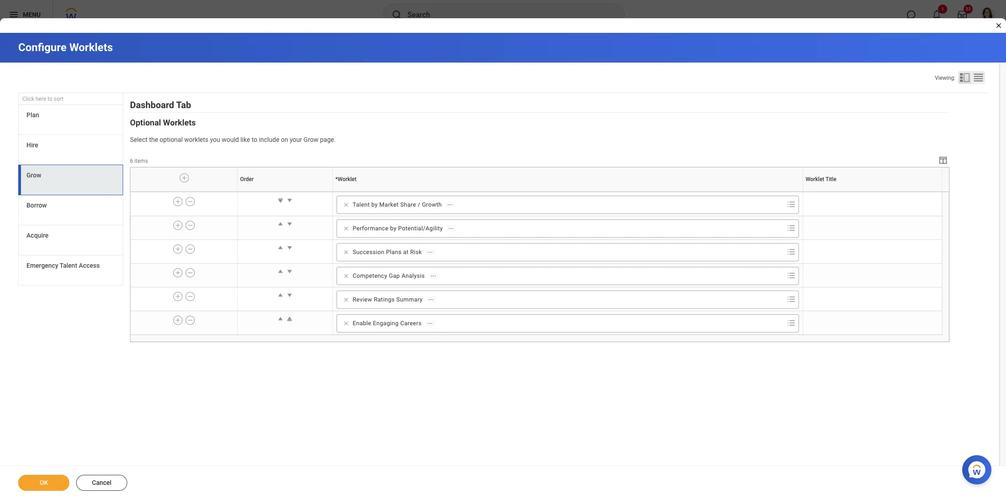 Task type: describe. For each thing, give the bounding box(es) containing it.
acquire
[[26, 232, 48, 239]]

click here to sort
[[22, 96, 63, 102]]

risk
[[410, 249, 422, 255]]

enable
[[353, 320, 371, 327]]

plans
[[386, 249, 402, 255]]

6 items
[[130, 158, 148, 164]]

Toggle to Grid view radio
[[972, 71, 985, 84]]

succession plans at risk, press delete to clear value. option
[[340, 247, 438, 258]]

prompts image for competency gap analysis
[[786, 270, 797, 281]]

emergency talent access
[[26, 262, 100, 269]]

worklets
[[184, 136, 208, 143]]

performance by potential/agility
[[353, 225, 443, 232]]

at
[[403, 249, 409, 255]]

enable engaging careers, press delete to clear value. option
[[340, 318, 438, 329]]

engaging
[[373, 320, 399, 327]]

careers
[[400, 320, 422, 327]]

related actions image for succession plans at risk
[[427, 249, 433, 255]]

summary
[[396, 296, 423, 303]]

click to view/edit grid preferences image
[[938, 155, 948, 165]]

sort
[[54, 96, 63, 102]]

x small image for performance by potential/agility
[[342, 224, 351, 233]]

caret up image for caret top image
[[276, 314, 285, 323]]

on
[[281, 136, 288, 143]]

cancel button
[[76, 475, 127, 491]]

like
[[240, 136, 250, 143]]

related actions image for enable engaging careers
[[427, 320, 433, 327]]

row element containing performance by potential/agility
[[130, 216, 942, 240]]

worklet column header
[[333, 192, 803, 192]]

share
[[400, 201, 416, 208]]

0 vertical spatial title
[[826, 176, 837, 183]]

list box inside configure worklets main content
[[18, 105, 123, 286]]

performance by potential/agility element
[[353, 224, 443, 233]]

competency gap analysis element
[[353, 272, 425, 280]]

select the optional worklets you would like to include on your grow page.
[[130, 136, 336, 143]]

worklet title column header
[[803, 192, 942, 192]]

prompts image for risk
[[786, 246, 797, 257]]

talent by market share / growth, press delete to clear value. option
[[340, 199, 458, 210]]

2 caret down image from the top
[[285, 243, 294, 252]]

succession
[[353, 249, 385, 255]]

tab
[[176, 99, 191, 110]]

talent by market share / growth
[[353, 201, 442, 208]]

caret down image for review
[[285, 291, 294, 300]]

select
[[130, 136, 148, 143]]

x small image for enable engaging careers
[[342, 319, 351, 328]]

row element containing order
[[130, 167, 944, 192]]

succession plans at risk element
[[353, 248, 422, 256]]

competency gap analysis
[[353, 272, 425, 279]]

navigation pane region
[[18, 93, 123, 288]]

3 minus image from the top
[[187, 316, 194, 324]]

optional
[[160, 136, 183, 143]]

review ratings summary
[[353, 296, 423, 303]]

viewing:
[[935, 75, 956, 81]]

minus image for performance by potential/agility
[[187, 221, 194, 229]]

you
[[210, 136, 220, 143]]

by for talent
[[371, 201, 378, 208]]

plus image for enable engaging careers
[[175, 316, 181, 324]]

x small image
[[342, 248, 351, 257]]

caret up image for first caret down icon from the bottom
[[276, 243, 285, 252]]

caret up image for 1st caret down icon from the top
[[276, 219, 285, 229]]

review ratings summary element
[[353, 296, 423, 304]]

*
[[335, 176, 338, 183]]

talent by market share / growth element
[[353, 201, 442, 209]]

succession plans at risk
[[353, 249, 422, 255]]

plus image for worklet
[[181, 174, 188, 182]]

caret top image
[[285, 314, 294, 323]]

viewing: option group
[[935, 71, 988, 86]]

the
[[149, 136, 158, 143]]

* worklet
[[335, 176, 357, 183]]

2 caret down image from the top
[[285, 267, 294, 276]]

related actions image for talent by market share / growth
[[447, 202, 453, 208]]

close configure worklets image
[[995, 22, 1003, 29]]

to inside optional worklets group
[[252, 136, 257, 143]]

gap
[[389, 272, 400, 279]]

by for performance
[[390, 225, 397, 232]]

click here to sort button
[[18, 93, 123, 105]]

performance
[[353, 225, 389, 232]]

optional worklets
[[130, 118, 196, 127]]

review
[[353, 296, 372, 303]]

growth
[[422, 201, 442, 208]]

ratings
[[374, 296, 395, 303]]

items
[[134, 158, 148, 164]]



Task type: vqa. For each thing, say whether or not it's contained in the screenshot.
related actions icon in Talent by Market Share / Growth, press delete to clear value. Option
yes



Task type: locate. For each thing, give the bounding box(es) containing it.
grow inside 'list box'
[[26, 172, 41, 179]]

worklets inside group
[[163, 118, 196, 127]]

order for order
[[240, 176, 254, 183]]

6 row element from the top
[[130, 287, 942, 311]]

configure worklets main content
[[0, 33, 1006, 499]]

order down like
[[240, 176, 254, 183]]

search image
[[391, 9, 402, 20]]

worklets for configure worklets
[[69, 41, 113, 54]]

hire
[[26, 141, 38, 149]]

notifications large image
[[932, 10, 942, 19]]

row element containing talent by market share / growth
[[130, 192, 942, 216]]

2 minus image from the top
[[187, 245, 194, 253]]

0 vertical spatial talent
[[353, 201, 370, 208]]

prompts image for review ratings summary
[[786, 294, 797, 305]]

0 vertical spatial grow
[[304, 136, 319, 143]]

0 vertical spatial prompts image
[[786, 199, 797, 210]]

0 vertical spatial worklets
[[69, 41, 113, 54]]

optional worklets group
[[130, 117, 950, 342]]

related actions image
[[448, 225, 454, 232], [427, 249, 433, 255], [430, 273, 436, 279], [427, 320, 433, 327]]

plan
[[26, 111, 39, 119]]

prompts image
[[786, 199, 797, 210], [786, 246, 797, 257], [786, 317, 797, 328]]

0 horizontal spatial order
[[240, 176, 254, 183]]

2 vertical spatial minus image
[[187, 292, 194, 301]]

caret up image
[[276, 219, 285, 229], [276, 243, 285, 252], [276, 291, 285, 300], [276, 314, 285, 323]]

order worklet worklet title
[[285, 192, 874, 192]]

optional worklets button
[[130, 118, 196, 127]]

order
[[240, 176, 254, 183], [285, 192, 286, 192]]

x small image down * worklet
[[342, 200, 351, 209]]

caret up image
[[276, 267, 285, 276]]

1 caret up image from the top
[[276, 219, 285, 229]]

optional
[[130, 118, 161, 127]]

would
[[222, 136, 239, 143]]

related actions image right "analysis"
[[430, 273, 436, 279]]

1 vertical spatial by
[[390, 225, 397, 232]]

2 vertical spatial plus image
[[175, 316, 181, 324]]

1 prompts image from the top
[[786, 199, 797, 210]]

performance by potential/agility, press delete to clear value. option
[[340, 223, 459, 234]]

3 minus image from the top
[[187, 292, 194, 301]]

1 horizontal spatial order
[[285, 192, 286, 192]]

x small image
[[342, 200, 351, 209], [342, 224, 351, 233], [342, 271, 351, 281], [342, 295, 351, 304], [342, 319, 351, 328]]

talent inside option
[[353, 201, 370, 208]]

to left sort
[[48, 96, 52, 102]]

1 vertical spatial related actions image
[[428, 296, 434, 303]]

competency gap analysis, press delete to clear value. option
[[340, 270, 441, 281]]

3 caret down image from the top
[[285, 291, 294, 300]]

related actions image inside performance by potential/agility, press delete to clear value. option
[[448, 225, 454, 232]]

competency
[[353, 272, 387, 279]]

2 vertical spatial minus image
[[187, 316, 194, 324]]

2 prompts image from the top
[[786, 246, 797, 257]]

here
[[36, 96, 46, 102]]

1 vertical spatial title
[[873, 192, 874, 192]]

configure
[[18, 41, 67, 54]]

prompts image
[[786, 223, 797, 234], [786, 270, 797, 281], [786, 294, 797, 305]]

1 horizontal spatial related actions image
[[447, 202, 453, 208]]

1 prompts image from the top
[[786, 223, 797, 234]]

market
[[379, 201, 399, 208]]

include
[[259, 136, 279, 143]]

2 caret up image from the top
[[276, 243, 285, 252]]

related actions image inside competency gap analysis, press delete to clear value. option
[[430, 273, 436, 279]]

order up the caret bottom "image"
[[285, 192, 286, 192]]

row element containing succession plans at risk
[[130, 240, 942, 263]]

5 row element from the top
[[130, 263, 942, 287]]

by left market
[[371, 201, 378, 208]]

worklets
[[69, 41, 113, 54], [163, 118, 196, 127]]

caret down image up caret up icon at the bottom left of the page
[[285, 243, 294, 252]]

1 vertical spatial talent
[[60, 262, 77, 269]]

worklets for optional worklets
[[163, 118, 196, 127]]

title
[[826, 176, 837, 183], [873, 192, 874, 192]]

related actions image inside talent by market share / growth, press delete to clear value. option
[[447, 202, 453, 208]]

related actions image right risk
[[427, 249, 433, 255]]

talent up the performance
[[353, 201, 370, 208]]

cancel
[[92, 479, 112, 486]]

1 vertical spatial minus image
[[187, 269, 194, 277]]

list box containing plan
[[18, 105, 123, 286]]

minus image for succession
[[187, 245, 194, 253]]

/
[[418, 201, 420, 208]]

configure worklets dialog
[[0, 0, 1006, 499]]

2 row element from the top
[[130, 192, 942, 216]]

related actions image
[[447, 202, 453, 208], [428, 296, 434, 303]]

2 vertical spatial prompts image
[[786, 317, 797, 328]]

1 horizontal spatial worklets
[[163, 118, 196, 127]]

2 plus image from the top
[[175, 269, 181, 277]]

6
[[130, 158, 133, 164]]

related actions image right careers
[[427, 320, 433, 327]]

row element
[[130, 167, 944, 192], [130, 192, 942, 216], [130, 216, 942, 240], [130, 240, 942, 263], [130, 263, 942, 287], [130, 287, 942, 311], [130, 311, 942, 335]]

plus image
[[175, 197, 181, 206], [175, 269, 181, 277], [175, 316, 181, 324]]

by
[[371, 201, 378, 208], [390, 225, 397, 232]]

talent left access on the bottom of page
[[60, 262, 77, 269]]

0 horizontal spatial worklets
[[69, 41, 113, 54]]

2 vertical spatial prompts image
[[786, 294, 797, 305]]

1 plus image from the top
[[175, 197, 181, 206]]

1 horizontal spatial to
[[252, 136, 257, 143]]

grow inside optional worklets group
[[304, 136, 319, 143]]

ok button
[[18, 475, 69, 491]]

talent inside 'list box'
[[60, 262, 77, 269]]

worklet title
[[806, 176, 837, 183]]

caret down image for talent
[[285, 196, 294, 205]]

grow right 'your'
[[304, 136, 319, 143]]

4 x small image from the top
[[342, 295, 351, 304]]

worklet
[[338, 176, 357, 183], [806, 176, 825, 183], [567, 192, 569, 192], [872, 192, 873, 192]]

0 vertical spatial caret down image
[[285, 219, 294, 229]]

borrow
[[26, 202, 47, 209]]

analysis
[[402, 272, 425, 279]]

0 vertical spatial plus image
[[175, 197, 181, 206]]

2 x small image from the top
[[342, 224, 351, 233]]

related actions image inside succession plans at risk, press delete to clear value. option
[[427, 249, 433, 255]]

1 horizontal spatial by
[[390, 225, 397, 232]]

x small image left the competency
[[342, 271, 351, 281]]

plus image
[[181, 174, 188, 182], [175, 221, 181, 229], [175, 245, 181, 253], [175, 292, 181, 301]]

inbox large image
[[958, 10, 967, 19]]

1 minus image from the top
[[187, 197, 194, 206]]

potential/agility
[[398, 225, 443, 232]]

related actions image for competency gap analysis
[[430, 273, 436, 279]]

0 horizontal spatial by
[[371, 201, 378, 208]]

dashboard
[[130, 99, 174, 110]]

row element containing competency gap analysis
[[130, 263, 942, 287]]

x small image inside review ratings summary, press delete to clear value. option
[[342, 295, 351, 304]]

minus image
[[187, 221, 194, 229], [187, 269, 194, 277], [187, 292, 194, 301]]

caret down image
[[285, 219, 294, 229], [285, 243, 294, 252]]

0 horizontal spatial title
[[826, 176, 837, 183]]

x small image inside talent by market share / growth, press delete to clear value. option
[[342, 200, 351, 209]]

your
[[290, 136, 302, 143]]

1 row element from the top
[[130, 167, 944, 192]]

to inside popup button
[[48, 96, 52, 102]]

workday assistant region
[[963, 452, 995, 484]]

3 caret up image from the top
[[276, 291, 285, 300]]

1 caret down image from the top
[[285, 196, 294, 205]]

caret bottom image
[[276, 196, 285, 205]]

x small image left enable
[[342, 319, 351, 328]]

3 x small image from the top
[[342, 271, 351, 281]]

3 row element from the top
[[130, 216, 942, 240]]

1 horizontal spatial grow
[[304, 136, 319, 143]]

x small image for review ratings summary
[[342, 295, 351, 304]]

row element containing review ratings summary
[[130, 287, 942, 311]]

0 horizontal spatial grow
[[26, 172, 41, 179]]

related actions image for review ratings summary
[[428, 296, 434, 303]]

0 vertical spatial to
[[48, 96, 52, 102]]

list box
[[18, 105, 123, 286]]

1 vertical spatial prompts image
[[786, 270, 797, 281]]

1 vertical spatial minus image
[[187, 245, 194, 253]]

enable engaging careers element
[[353, 319, 422, 328]]

1 minus image from the top
[[187, 221, 194, 229]]

1 vertical spatial plus image
[[175, 269, 181, 277]]

minus image
[[187, 197, 194, 206], [187, 245, 194, 253], [187, 316, 194, 324]]

profile logan mcneil element
[[975, 5, 1001, 25]]

talent
[[353, 201, 370, 208], [60, 262, 77, 269]]

grow
[[304, 136, 319, 143], [26, 172, 41, 179]]

1 vertical spatial order
[[285, 192, 286, 192]]

0 horizontal spatial to
[[48, 96, 52, 102]]

prompts image for share
[[786, 199, 797, 210]]

prompts image for performance by potential/agility
[[786, 223, 797, 234]]

related actions image right potential/agility in the left of the page
[[448, 225, 454, 232]]

2 vertical spatial caret down image
[[285, 291, 294, 300]]

1 vertical spatial to
[[252, 136, 257, 143]]

7 row element from the top
[[130, 311, 942, 335]]

plus image for succession plans at risk
[[175, 245, 181, 253]]

order column header
[[238, 192, 333, 192]]

related actions image inside enable engaging careers, press delete to clear value. option
[[427, 320, 433, 327]]

0 vertical spatial related actions image
[[447, 202, 453, 208]]

minus image for competency gap analysis
[[187, 269, 194, 277]]

1 horizontal spatial talent
[[353, 201, 370, 208]]

to
[[48, 96, 52, 102], [252, 136, 257, 143]]

0 horizontal spatial talent
[[60, 262, 77, 269]]

grow down the 'hire' at the left top
[[26, 172, 41, 179]]

caret down image
[[285, 196, 294, 205], [285, 267, 294, 276], [285, 291, 294, 300]]

related actions image right summary
[[428, 296, 434, 303]]

caret up image for caret down image associated with review
[[276, 291, 285, 300]]

1 vertical spatial grow
[[26, 172, 41, 179]]

1 caret down image from the top
[[285, 219, 294, 229]]

minus image for talent
[[187, 197, 194, 206]]

0 horizontal spatial related actions image
[[428, 296, 434, 303]]

Toggle to List Detail view radio
[[958, 71, 972, 84]]

row element containing enable engaging careers
[[130, 311, 942, 335]]

2 prompts image from the top
[[786, 270, 797, 281]]

0 vertical spatial by
[[371, 201, 378, 208]]

0 vertical spatial order
[[240, 176, 254, 183]]

order for order worklet worklet title
[[285, 192, 286, 192]]

plus image for competency gap analysis
[[175, 269, 181, 277]]

0 vertical spatial caret down image
[[285, 196, 294, 205]]

plus image for review ratings summary
[[175, 292, 181, 301]]

review ratings summary, press delete to clear value. option
[[340, 294, 439, 305]]

3 plus image from the top
[[175, 316, 181, 324]]

access
[[79, 262, 100, 269]]

x small image left review
[[342, 295, 351, 304]]

0 vertical spatial prompts image
[[786, 223, 797, 234]]

to right like
[[252, 136, 257, 143]]

emergency
[[26, 262, 58, 269]]

3 prompts image from the top
[[786, 294, 797, 305]]

3 prompts image from the top
[[786, 317, 797, 328]]

click
[[22, 96, 34, 102]]

x small image up x small image
[[342, 224, 351, 233]]

2 minus image from the top
[[187, 269, 194, 277]]

0 vertical spatial minus image
[[187, 197, 194, 206]]

1 x small image from the top
[[342, 200, 351, 209]]

4 row element from the top
[[130, 240, 942, 263]]

0 vertical spatial minus image
[[187, 221, 194, 229]]

1 vertical spatial prompts image
[[786, 246, 797, 257]]

x small image for competency gap analysis
[[342, 271, 351, 281]]

5 x small image from the top
[[342, 319, 351, 328]]

related actions image for performance by potential/agility
[[448, 225, 454, 232]]

x small image for talent by market share / growth
[[342, 200, 351, 209]]

ok
[[40, 479, 48, 486]]

1 vertical spatial caret down image
[[285, 267, 294, 276]]

1 horizontal spatial title
[[873, 192, 874, 192]]

related actions image inside review ratings summary, press delete to clear value. option
[[428, 296, 434, 303]]

1 vertical spatial caret down image
[[285, 243, 294, 252]]

caret down image down the caret bottom "image"
[[285, 219, 294, 229]]

configure worklets
[[18, 41, 113, 54]]

enable engaging careers
[[353, 320, 422, 327]]

page.
[[320, 136, 336, 143]]

dashboard tab
[[130, 99, 191, 110]]

by right the performance
[[390, 225, 397, 232]]

related actions image right the growth
[[447, 202, 453, 208]]

4 caret up image from the top
[[276, 314, 285, 323]]

1 vertical spatial worklets
[[163, 118, 196, 127]]



